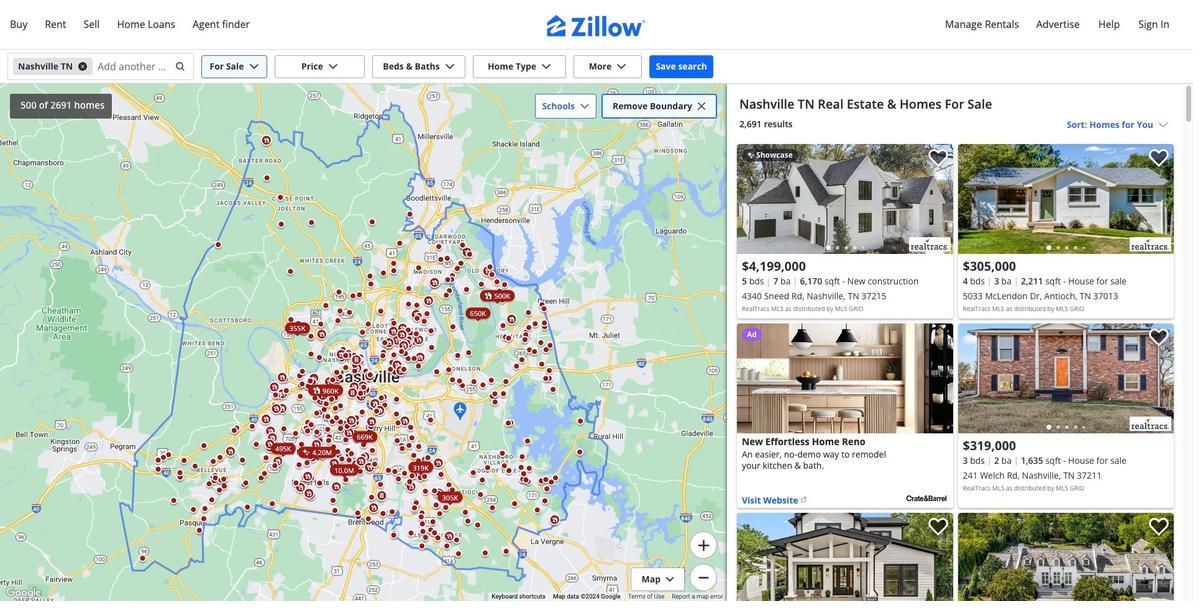 Task type: describe. For each thing, give the bounding box(es) containing it.
zillow logo image
[[547, 15, 647, 37]]

property images, use arrow keys to navigate, image 1 of 69 group
[[737, 144, 953, 257]]

map region
[[0, 47, 795, 602]]

advertisement element
[[737, 324, 953, 509]]

remove tag image
[[78, 62, 88, 71]]

main navigation
[[0, 0, 1194, 50]]

property images, use arrow keys to navigate, image 1 of 39 group
[[737, 514, 953, 602]]

clear field image
[[173, 62, 183, 71]]

property images, use arrow keys to navigate, image 1 of 29 group
[[958, 144, 1174, 257]]

Add another location text field
[[98, 57, 167, 76]]

realtracs mls as distributed by mls grid image for 241 welch rd, nashville, tn 37211 image
[[1130, 417, 1172, 431]]

property images, use arrow keys to navigate, image 1 of 70 group
[[958, 514, 1174, 602]]



Task type: locate. For each thing, give the bounding box(es) containing it.
4909 granny white pike, nashville, tn 37220 image
[[958, 514, 1174, 602]]

5033 mclendon dr, antioch, tn 37013 image
[[958, 144, 1174, 254]]

241 welch rd, nashville, tn 37211 image
[[958, 324, 1174, 434]]

main content
[[727, 84, 1184, 602]]

4340 sneed rd, nashville, tn 37215 image
[[737, 144, 953, 254]]

filters element
[[0, 50, 1194, 84]]

3512 elkins ave, nashville, tn 37209 image
[[737, 514, 953, 602]]

property images, use arrow keys to navigate, image 1 of 19 group
[[958, 324, 1174, 437]]

realtracs mls as distributed by mls grid image
[[909, 238, 951, 252], [1130, 238, 1172, 252], [1130, 417, 1172, 431]]

google image
[[3, 586, 44, 602]]

realtracs mls as distributed by mls grid image for 5033 mclendon dr, antioch, tn 37013 image at the top of the page
[[1130, 238, 1172, 252]]



Task type: vqa. For each thing, say whether or not it's contained in the screenshot.
3512 ELKINS AVE, NASHVILLE, TN 37209 image
yes



